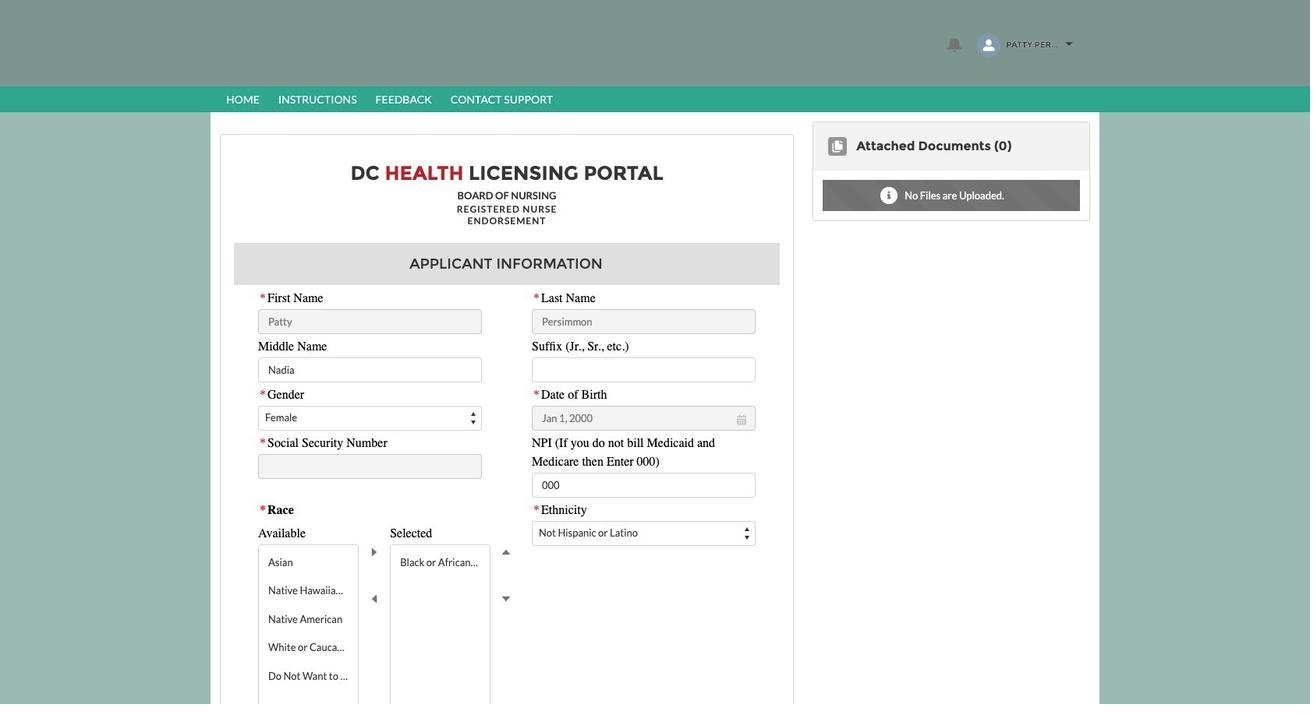 Task type: describe. For each thing, give the bounding box(es) containing it.
0 vertical spatial group
[[532, 383, 756, 431]]



Task type: locate. For each thing, give the bounding box(es) containing it.
1 vertical spatial group
[[258, 498, 522, 705]]

None text field
[[532, 406, 756, 431], [258, 455, 482, 480], [532, 406, 756, 431], [258, 455, 482, 480]]

main content
[[211, 112, 1100, 705]]

1 horizontal spatial group
[[532, 383, 756, 431]]

list box
[[259, 549, 358, 691]]

menu
[[217, 87, 1093, 112]]

required element
[[260, 504, 266, 518]]

None text field
[[258, 310, 482, 335], [532, 310, 756, 335], [258, 358, 482, 383], [532, 358, 756, 383], [532, 473, 756, 498], [258, 310, 482, 335], [532, 310, 756, 335], [258, 358, 482, 383], [532, 358, 756, 383], [532, 473, 756, 498]]

0 horizontal spatial group
[[258, 498, 522, 705]]

patty persimmon image
[[977, 33, 1001, 57]]

banner
[[0, 0, 1310, 112]]

group
[[532, 383, 756, 431], [258, 498, 522, 705]]



